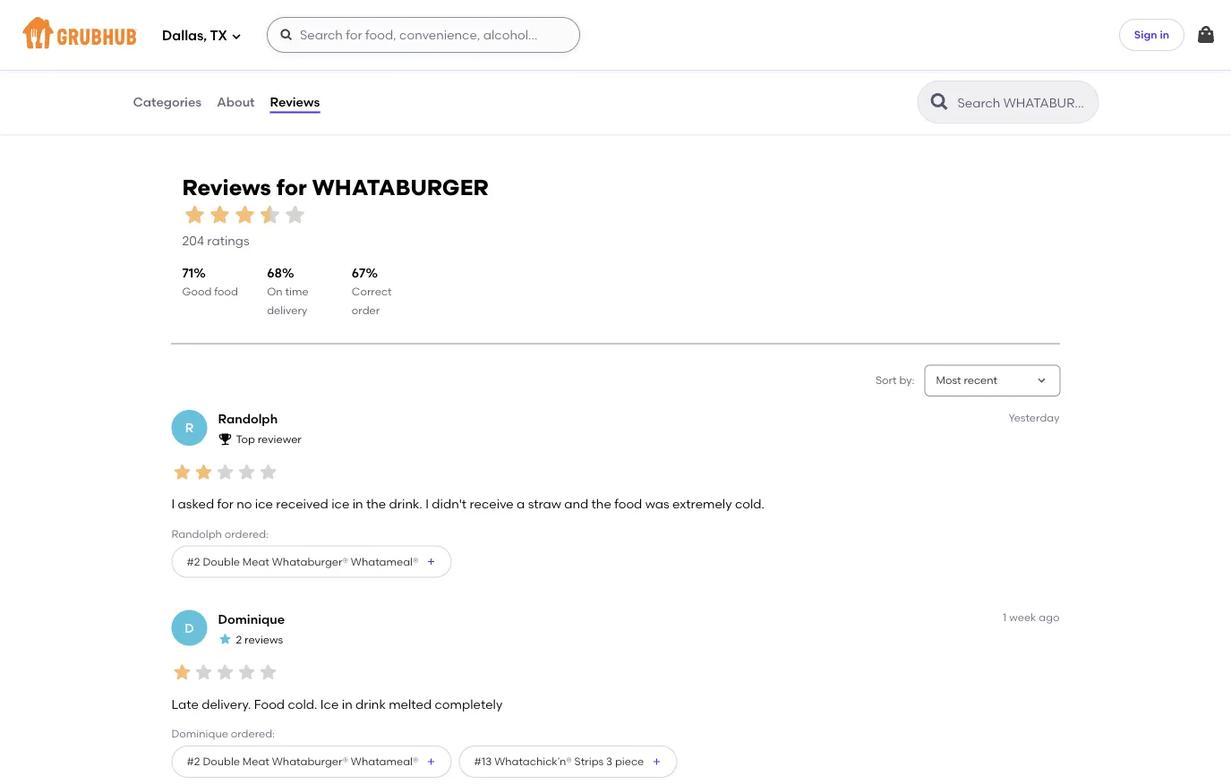 Task type: describe. For each thing, give the bounding box(es) containing it.
piece
[[615, 755, 644, 768]]

$5.49
[[158, 77, 185, 90]]

ihop link
[[158, 14, 433, 34]]

reviewer
[[258, 433, 302, 446]]

ice
[[320, 697, 339, 712]]

caret down icon image
[[1035, 374, 1049, 388]]

randolph for randolph ordered:
[[171, 527, 222, 540]]

1 i from the left
[[171, 496, 175, 512]]

village baking co. (002)
[[478, 15, 648, 33]]

reviews button
[[269, 70, 321, 134]]

asked
[[178, 496, 214, 512]]

food
[[254, 697, 285, 712]]

most
[[936, 374, 961, 387]]

d
[[185, 620, 194, 636]]

trophy icon image
[[218, 432, 232, 446]]

0 horizontal spatial svg image
[[231, 31, 242, 42]]

didn't
[[432, 496, 467, 512]]

top
[[236, 433, 255, 446]]

1 whatameal® from the top
[[351, 555, 419, 568]]

enough
[[675, 61, 714, 74]]

drink.
[[389, 496, 422, 512]]

late delivery. food cold. ice in drink melted completely
[[171, 697, 502, 712]]

ratings for 120 ratings
[[391, 81, 433, 96]]

whataburger
[[312, 175, 488, 201]]

delivery for 35–50
[[187, 77, 227, 90]]

no
[[237, 496, 252, 512]]

recent
[[964, 374, 998, 387]]

delivery for 25–40
[[507, 77, 547, 90]]

american
[[183, 39, 234, 52]]

1 horizontal spatial cold.
[[735, 496, 765, 512]]

ratings for 204 ratings
[[207, 233, 249, 249]]

tx
[[210, 28, 227, 44]]

categories button
[[132, 70, 202, 134]]

ago
[[1039, 611, 1060, 624]]

35–50
[[158, 61, 190, 74]]

1 #2 from the top
[[187, 555, 200, 568]]

2 #2 from the top
[[187, 755, 200, 768]]

reviews
[[244, 633, 283, 646]]

straw
[[528, 496, 561, 512]]

a
[[517, 496, 525, 512]]

3
[[606, 755, 612, 768]]

and
[[564, 496, 588, 512]]

35–50 min $5.49 delivery
[[158, 61, 227, 90]]

reviews for whataburger
[[182, 175, 488, 201]]

25–40
[[478, 61, 509, 74]]

bakery
[[503, 39, 539, 52]]

about button
[[216, 70, 256, 134]]

by:
[[899, 374, 915, 387]]

68 on time delivery
[[267, 265, 309, 316]]

dominique ordered:
[[171, 727, 275, 740]]

(002)
[[611, 15, 648, 33]]

time
[[285, 285, 309, 298]]

ihop
[[158, 15, 195, 33]]

204
[[182, 233, 204, 249]]

svg image
[[279, 28, 294, 42]]

drink
[[355, 697, 386, 712]]

1 meat from the top
[[242, 555, 269, 568]]

dominique for dominique ordered:
[[171, 727, 228, 740]]

baking
[[530, 15, 580, 33]]

week
[[1009, 611, 1036, 624]]

plus icon image for "#13 whatachick'n® strips 3 piece" button
[[651, 757, 662, 767]]

r
[[185, 420, 194, 436]]

subscription pass image for village baking co. (002)
[[478, 38, 496, 53]]

not enough ratings
[[653, 61, 753, 74]]

melted
[[389, 697, 432, 712]]

67 correct order
[[352, 265, 392, 316]]

i asked for no ice received ice in the drink.  i didn't receive a straw and the food was extremely cold.
[[171, 496, 765, 512]]

good
[[182, 285, 212, 298]]

whatachick'n®
[[494, 755, 572, 768]]

sign
[[1134, 28, 1157, 41]]

120 ratings
[[369, 81, 433, 96]]

2 #2 double meat whataburger® whatameal® from the top
[[187, 755, 419, 768]]

received
[[276, 496, 328, 512]]

plus icon image for 2nd #2 double meat whataburger® whatameal® button from the top
[[426, 757, 436, 767]]

Search for food, convenience, alcohol... search field
[[267, 17, 580, 53]]

#13
[[474, 755, 492, 768]]

2 reviews
[[236, 633, 283, 646]]

Search WHATABURGER search field
[[956, 94, 1093, 111]]

randolph for randolph
[[218, 411, 278, 427]]

1 ice from the left
[[255, 496, 273, 512]]



Task type: locate. For each thing, give the bounding box(es) containing it.
late
[[171, 697, 199, 712]]

in left drink.
[[352, 496, 363, 512]]

1 min from the left
[[192, 61, 212, 74]]

min for ihop
[[192, 61, 212, 74]]

2 meat from the top
[[242, 755, 269, 768]]

village
[[478, 15, 527, 33]]

delivery right $3.49
[[507, 77, 547, 90]]

whatameal® down drink
[[351, 755, 419, 768]]

#2 double meat whataburger® whatameal® button down ice
[[171, 746, 452, 778]]

i left asked
[[171, 496, 175, 512]]

randolph up 'top'
[[218, 411, 278, 427]]

1 horizontal spatial subscription pass image
[[478, 38, 496, 53]]

double down dominique ordered:
[[203, 755, 240, 768]]

$4.99
[[798, 77, 824, 90]]

reviews inside button
[[270, 94, 320, 110]]

whataburger® down ice
[[272, 755, 348, 768]]

0 vertical spatial double
[[203, 555, 240, 568]]

in right ice
[[342, 697, 352, 712]]

2 #2 double meat whataburger® whatameal® button from the top
[[171, 746, 452, 778]]

0 horizontal spatial i
[[171, 496, 175, 512]]

ordered: down food
[[231, 727, 275, 740]]

top reviewer
[[236, 433, 302, 446]]

randolph ordered:
[[171, 527, 269, 540]]

the
[[366, 496, 386, 512], [591, 496, 611, 512]]

reviews right about
[[270, 94, 320, 110]]

1 horizontal spatial the
[[591, 496, 611, 512]]

min inside 35–50 min $5.49 delivery
[[192, 61, 212, 74]]

0 horizontal spatial subscription pass image
[[158, 38, 176, 53]]

in inside button
[[1160, 28, 1169, 41]]

1 horizontal spatial min
[[512, 61, 531, 74]]

1 vertical spatial #2 double meat whataburger® whatameal® button
[[171, 746, 452, 778]]

ice
[[255, 496, 273, 512], [331, 496, 349, 512]]

subscription pass image up 25–40
[[478, 38, 496, 53]]

ratings right enough
[[717, 61, 753, 74]]

0 vertical spatial whatameal®
[[351, 555, 419, 568]]

#2 double meat whataburger® whatameal®
[[187, 555, 419, 568], [187, 755, 419, 768]]

sign in button
[[1119, 19, 1184, 51]]

whataburger®
[[272, 555, 348, 568], [272, 755, 348, 768]]

1 vertical spatial cold.
[[288, 697, 317, 712]]

0 vertical spatial #2 double meat whataburger® whatameal® button
[[171, 546, 452, 578]]

1 horizontal spatial food
[[614, 496, 642, 512]]

about
[[217, 94, 255, 110]]

0 vertical spatial ordered:
[[225, 527, 269, 540]]

#2 double meat whataburger® whatameal® button
[[171, 546, 452, 578], [171, 746, 452, 778]]

extremely
[[672, 496, 732, 512]]

dallas,
[[162, 28, 207, 44]]

0 vertical spatial in
[[1160, 28, 1169, 41]]

min down bakery
[[512, 61, 531, 74]]

min for village baking co. (002)
[[512, 61, 531, 74]]

0 horizontal spatial for
[[217, 496, 234, 512]]

reviews for reviews for whataburger
[[182, 175, 271, 201]]

whatameal®
[[351, 555, 419, 568], [351, 755, 419, 768]]

delivery inside the 25–40 min $3.49 delivery
[[507, 77, 547, 90]]

3 min from the left
[[832, 61, 851, 74]]

delivery up about
[[187, 77, 227, 90]]

star icon image
[[362, 60, 376, 75], [376, 60, 390, 75], [390, 60, 405, 75], [405, 60, 419, 75], [405, 60, 419, 75], [419, 60, 433, 75], [1001, 60, 1016, 75], [1016, 60, 1030, 75], [1030, 60, 1044, 75], [1044, 60, 1059, 75], [1044, 60, 1059, 75], [1059, 60, 1073, 75], [182, 202, 207, 227], [207, 202, 232, 227], [232, 202, 257, 227], [257, 202, 282, 227], [257, 202, 282, 227], [282, 202, 308, 227], [171, 462, 193, 483], [193, 462, 214, 483], [214, 462, 236, 483], [236, 462, 257, 483], [257, 462, 279, 483], [218, 632, 232, 646], [171, 662, 193, 683], [193, 662, 214, 683], [214, 662, 236, 683], [236, 662, 257, 683], [257, 662, 279, 683]]

1 vertical spatial in
[[352, 496, 363, 512]]

min
[[192, 61, 212, 74], [512, 61, 531, 74], [832, 61, 851, 74]]

i right drink.
[[425, 496, 429, 512]]

dallas, tx
[[162, 28, 227, 44]]

svg image right tx
[[231, 31, 242, 42]]

71
[[182, 265, 194, 281]]

delivery for 68
[[267, 303, 307, 316]]

2 the from the left
[[591, 496, 611, 512]]

0 vertical spatial randolph
[[218, 411, 278, 427]]

1 horizontal spatial svg image
[[1195, 24, 1217, 46]]

1
[[1003, 611, 1007, 624]]

delivery inside 68 on time delivery
[[267, 303, 307, 316]]

1 vertical spatial randolph
[[171, 527, 222, 540]]

ratings
[[717, 61, 753, 74], [391, 81, 433, 96], [1031, 81, 1073, 96], [207, 233, 249, 249]]

0 vertical spatial whataburger®
[[272, 555, 348, 568]]

on
[[267, 285, 283, 298]]

double
[[203, 555, 240, 568], [203, 755, 240, 768]]

whatameal® down drink.
[[351, 555, 419, 568]]

subscription pass image for ihop
[[158, 38, 176, 53]]

1 horizontal spatial ice
[[331, 496, 349, 512]]

svg image
[[1195, 24, 1217, 46], [231, 31, 242, 42]]

completely
[[435, 697, 502, 712]]

1 #2 double meat whataburger® whatameal® from the top
[[187, 555, 419, 568]]

village baking co. (002) link
[[478, 14, 753, 34]]

$3.49
[[478, 77, 504, 90]]

strips
[[574, 755, 604, 768]]

2 whatameal® from the top
[[351, 755, 419, 768]]

#2 double meat whataburger® whatameal® down ice
[[187, 755, 419, 768]]

subscription pass image up 35–50
[[158, 38, 176, 53]]

ordered:
[[225, 527, 269, 540], [231, 727, 275, 740]]

cold. left ice
[[288, 697, 317, 712]]

1 horizontal spatial for
[[276, 175, 307, 201]]

2
[[236, 633, 242, 646]]

randolph down asked
[[171, 527, 222, 540]]

in
[[1160, 28, 1169, 41], [352, 496, 363, 512], [342, 697, 352, 712]]

delivery down "time"
[[267, 303, 307, 316]]

for left no
[[217, 496, 234, 512]]

svg image right sign in button
[[1195, 24, 1217, 46]]

1 #2 double meat whataburger® whatameal® button from the top
[[171, 546, 452, 578]]

reviews for reviews
[[270, 94, 320, 110]]

2 vertical spatial in
[[342, 697, 352, 712]]

#13 whatachick'n® strips 3 piece button
[[459, 746, 677, 778]]

delivery inside 35–50 min $5.49 delivery
[[187, 77, 227, 90]]

ice right no
[[255, 496, 273, 512]]

#2 down randolph ordered:
[[187, 555, 200, 568]]

food inside 71 good food
[[214, 285, 238, 298]]

subscription pass image
[[158, 38, 176, 53], [478, 38, 496, 53]]

co.
[[583, 15, 608, 33]]

dominique up 2 reviews
[[218, 612, 285, 627]]

1 week ago
[[1003, 611, 1060, 624]]

delivery inside 30–45 min $4.99 delivery
[[827, 77, 867, 90]]

0 vertical spatial food
[[214, 285, 238, 298]]

min inside 30–45 min $4.99 delivery
[[832, 61, 851, 74]]

1 double from the top
[[203, 555, 240, 568]]

min inside the 25–40 min $3.49 delivery
[[512, 61, 531, 74]]

ratings right 204
[[207, 233, 249, 249]]

cold. right extremely
[[735, 496, 765, 512]]

was
[[645, 496, 669, 512]]

2 whataburger® from the top
[[272, 755, 348, 768]]

0 vertical spatial for
[[276, 175, 307, 201]]

min down american
[[192, 61, 212, 74]]

204 ratings
[[182, 233, 249, 249]]

min right 30–45
[[832, 61, 851, 74]]

sort
[[876, 374, 897, 387]]

1 vertical spatial for
[[217, 496, 234, 512]]

2 horizontal spatial min
[[832, 61, 851, 74]]

1 vertical spatial whatameal®
[[351, 755, 419, 768]]

for
[[276, 175, 307, 201], [217, 496, 234, 512]]

receive
[[470, 496, 514, 512]]

0 horizontal spatial cold.
[[288, 697, 317, 712]]

120
[[369, 81, 388, 96]]

sort by:
[[876, 374, 915, 387]]

for down reviews button
[[276, 175, 307, 201]]

most recent
[[936, 374, 998, 387]]

plus icon image
[[426, 556, 436, 567], [426, 757, 436, 767], [651, 757, 662, 767]]

in right sign
[[1160, 28, 1169, 41]]

Sort by: field
[[936, 373, 998, 389]]

plus icon image right piece
[[651, 757, 662, 767]]

71 good food
[[182, 265, 238, 298]]

0 vertical spatial reviews
[[270, 94, 320, 110]]

meat down dominique ordered:
[[242, 755, 269, 768]]

1 vertical spatial meat
[[242, 755, 269, 768]]

correct
[[352, 285, 392, 298]]

search icon image
[[929, 91, 950, 113]]

68
[[267, 265, 282, 281]]

randolph
[[218, 411, 278, 427], [171, 527, 222, 540]]

0 vertical spatial #2
[[187, 555, 200, 568]]

delivery.
[[202, 697, 251, 712]]

the right and
[[591, 496, 611, 512]]

30–45 min $4.99 delivery
[[798, 61, 867, 90]]

#2 double meat whataburger® whatameal® down received
[[187, 555, 419, 568]]

food
[[214, 285, 238, 298], [614, 496, 642, 512]]

ordered: for food
[[231, 727, 275, 740]]

ordered: down no
[[225, 527, 269, 540]]

delivery right the $4.99
[[827, 77, 867, 90]]

0 horizontal spatial min
[[192, 61, 212, 74]]

1 whataburger® from the top
[[272, 555, 348, 568]]

food right good
[[214, 285, 238, 298]]

plus icon image down didn't
[[426, 556, 436, 567]]

67
[[352, 265, 366, 281]]

plus icon image left #13
[[426, 757, 436, 767]]

0 vertical spatial cold.
[[735, 496, 765, 512]]

dominique
[[218, 612, 285, 627], [171, 727, 228, 740]]

1 vertical spatial double
[[203, 755, 240, 768]]

1 the from the left
[[366, 496, 386, 512]]

yesterday
[[1008, 411, 1060, 424]]

plus icon image inside "#13 whatachick'n® strips 3 piece" button
[[651, 757, 662, 767]]

2 ice from the left
[[331, 496, 349, 512]]

1 horizontal spatial i
[[425, 496, 429, 512]]

118
[[1011, 81, 1028, 96]]

sign in
[[1134, 28, 1169, 41]]

dominique down late
[[171, 727, 228, 740]]

2 i from the left
[[425, 496, 429, 512]]

#2 double meat whataburger® whatameal® button down received
[[171, 546, 452, 578]]

ratings for 118 ratings
[[1031, 81, 1073, 96]]

0 horizontal spatial ice
[[255, 496, 273, 512]]

meat down randolph ordered:
[[242, 555, 269, 568]]

categories
[[133, 94, 202, 110]]

#2
[[187, 555, 200, 568], [187, 755, 200, 768]]

not
[[653, 61, 672, 74]]

#2 down dominique ordered:
[[187, 755, 200, 768]]

reviews up 204 ratings
[[182, 175, 271, 201]]

main navigation navigation
[[0, 0, 1231, 70]]

order
[[352, 303, 380, 316]]

1 vertical spatial #2
[[187, 755, 200, 768]]

25–40 min $3.49 delivery
[[478, 61, 547, 90]]

ratings right 118 on the right top of the page
[[1031, 81, 1073, 96]]

0 vertical spatial meat
[[242, 555, 269, 568]]

delivery for 30–45
[[827, 77, 867, 90]]

whataburger® down received
[[272, 555, 348, 568]]

1 vertical spatial #2 double meat whataburger® whatameal®
[[187, 755, 419, 768]]

plus icon image for first #2 double meat whataburger® whatameal® button from the top
[[426, 556, 436, 567]]

dominique for dominique
[[218, 612, 285, 627]]

food left was
[[614, 496, 642, 512]]

1 subscription pass image from the left
[[158, 38, 176, 53]]

ordered: for for
[[225, 527, 269, 540]]

1 vertical spatial food
[[614, 496, 642, 512]]

2 min from the left
[[512, 61, 531, 74]]

ice right received
[[331, 496, 349, 512]]

cold.
[[735, 496, 765, 512], [288, 697, 317, 712]]

0 horizontal spatial food
[[214, 285, 238, 298]]

2 double from the top
[[203, 755, 240, 768]]

1 vertical spatial ordered:
[[231, 727, 275, 740]]

0 vertical spatial #2 double meat whataburger® whatameal®
[[187, 555, 419, 568]]

118 ratings
[[1011, 81, 1073, 96]]

the left drink.
[[366, 496, 386, 512]]

1 vertical spatial dominique
[[171, 727, 228, 740]]

0 horizontal spatial the
[[366, 496, 386, 512]]

ratings right "120"
[[391, 81, 433, 96]]

1 vertical spatial reviews
[[182, 175, 271, 201]]

1 vertical spatial whataburger®
[[272, 755, 348, 768]]

0 vertical spatial dominique
[[218, 612, 285, 627]]

double down randolph ordered:
[[203, 555, 240, 568]]

30–45
[[798, 61, 829, 74]]

2 subscription pass image from the left
[[478, 38, 496, 53]]

delivery
[[187, 77, 227, 90], [507, 77, 547, 90], [827, 77, 867, 90], [267, 303, 307, 316]]

#13 whatachick'n® strips 3 piece
[[474, 755, 644, 768]]



Task type: vqa. For each thing, say whether or not it's contained in the screenshot.
the bottommost New
no



